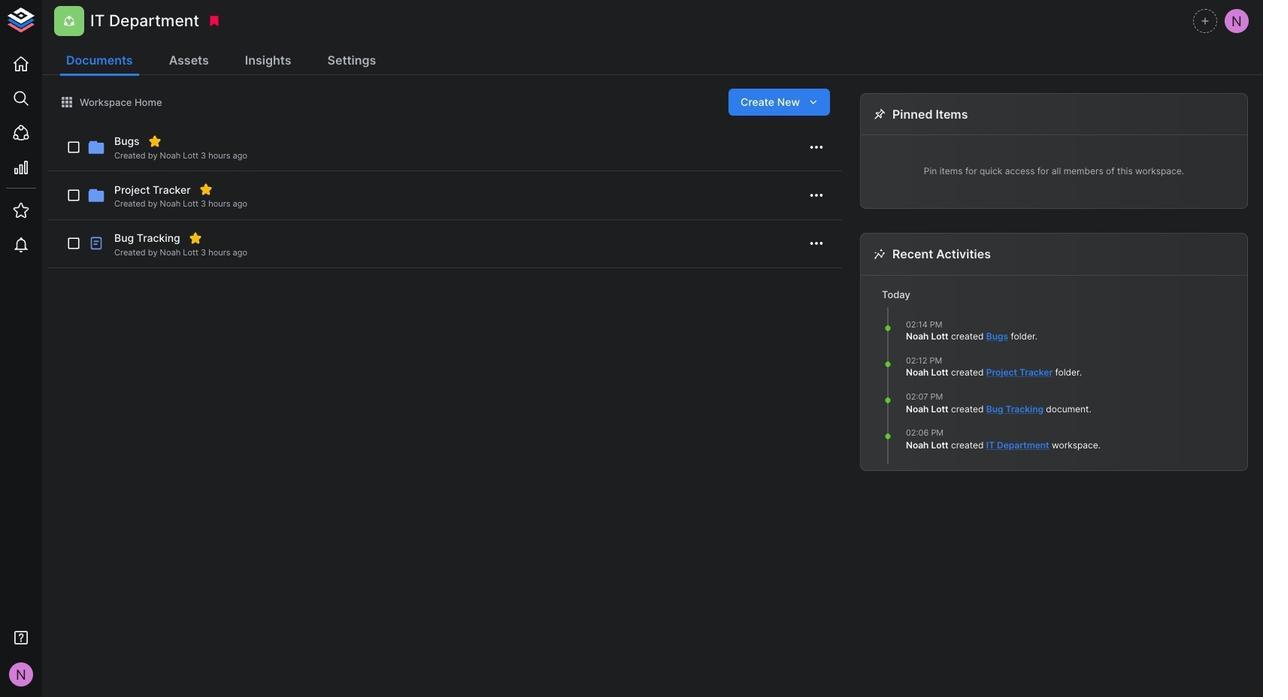 Task type: locate. For each thing, give the bounding box(es) containing it.
0 horizontal spatial remove favorite image
[[148, 135, 161, 148]]

0 vertical spatial remove favorite image
[[148, 135, 161, 148]]

remove favorite image
[[148, 135, 161, 148], [199, 183, 213, 197]]

remove favorite image
[[188, 231, 202, 245]]

1 horizontal spatial remove favorite image
[[199, 183, 213, 197]]



Task type: vqa. For each thing, say whether or not it's contained in the screenshot.
top Remove Favorite "Icon"
yes



Task type: describe. For each thing, give the bounding box(es) containing it.
remove bookmark image
[[208, 14, 221, 28]]

1 vertical spatial remove favorite image
[[199, 183, 213, 197]]



